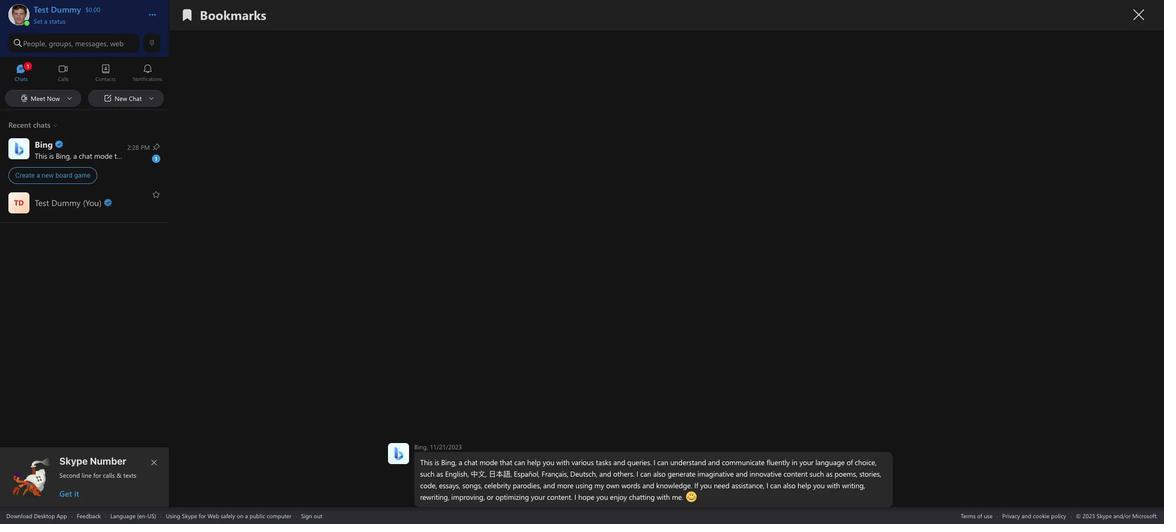 Task type: locate. For each thing, give the bounding box(es) containing it.
0 vertical spatial with
[[557, 458, 570, 468]]

1 horizontal spatial also
[[784, 481, 796, 491]]

get
[[59, 489, 72, 499]]

web
[[208, 512, 219, 520]]

with left me.
[[657, 492, 670, 502]]

using skype for web safely on a public computer
[[166, 512, 292, 520]]

2 horizontal spatial with
[[827, 481, 841, 491]]

1 horizontal spatial as
[[826, 469, 833, 479]]

0 vertical spatial also
[[654, 469, 666, 479]]

stories,
[[860, 469, 882, 479]]

skype
[[59, 456, 88, 467], [182, 512, 197, 520]]

also down content
[[784, 481, 796, 491]]

queries.
[[628, 458, 652, 468]]

choice,
[[855, 458, 877, 468]]

us)
[[147, 512, 156, 520]]

feedback link
[[77, 512, 101, 520]]

0 vertical spatial of
[[847, 458, 853, 468]]

hope
[[579, 492, 595, 502]]

a left new
[[37, 172, 40, 179]]

help up 'español,'
[[527, 458, 541, 468]]

a inside 'this is bing, a chat mode that can help you with various tasks and queries. i can understand and communicate fluently in your language of choice, such as english, 中文, 日本語, español, français, deutsch, and others. i can also generate imaginative and innovative content such as poems, stories, code, essays, songs, celebrity parodies, and more using my own words and knowledge. if you need assistance, i can also help you with writing, rewriting, improving, or optimizing your content. i hope you enjoy chatting with me.'
[[459, 458, 463, 468]]

0 horizontal spatial skype
[[59, 456, 88, 467]]

and down tasks
[[600, 469, 612, 479]]

can down innovative
[[771, 481, 782, 491]]

status
[[49, 17, 66, 25]]

terms of use link
[[961, 512, 993, 520]]

in
[[792, 458, 798, 468]]

1 vertical spatial for
[[199, 512, 206, 520]]

language (en-us)
[[111, 512, 156, 520]]

a
[[44, 17, 47, 25], [37, 172, 40, 179], [459, 458, 463, 468], [245, 512, 248, 520]]

for
[[93, 471, 101, 480], [199, 512, 206, 520]]

i
[[654, 458, 656, 468], [637, 469, 639, 479], [767, 481, 769, 491], [575, 492, 577, 502]]

日本語,
[[489, 469, 512, 479]]

language
[[816, 458, 845, 468]]

bing, 11/21/2023
[[415, 443, 462, 451]]

of inside 'this is bing, a chat mode that can help you with various tasks and queries. i can understand and communicate fluently in your language of choice, such as english, 中文, 日本語, español, français, deutsch, and others. i can also generate imaginative and innovative content such as poems, stories, code, essays, songs, celebrity parodies, and more using my own words and knowledge. if you need assistance, i can also help you with writing, rewriting, improving, or optimizing your content. i hope you enjoy chatting with me.'
[[847, 458, 853, 468]]

0 vertical spatial for
[[93, 471, 101, 480]]

for right line
[[93, 471, 101, 480]]

terms of use
[[961, 512, 993, 520]]

1 horizontal spatial bing,
[[441, 458, 457, 468]]

of up the poems,
[[847, 458, 853, 468]]

for left 'web' on the bottom of page
[[199, 512, 206, 520]]

1 horizontal spatial of
[[978, 512, 983, 520]]

language (en-us) link
[[111, 512, 156, 520]]

français,
[[542, 469, 569, 479]]

help down content
[[798, 481, 812, 491]]

board
[[55, 172, 73, 179]]

1 horizontal spatial skype
[[182, 512, 197, 520]]

tasks
[[596, 458, 612, 468]]

create
[[15, 172, 35, 179]]

a right on
[[245, 512, 248, 520]]

set a status
[[34, 17, 66, 25]]

as down is
[[437, 469, 443, 479]]

skype right using
[[182, 512, 197, 520]]

deutsch,
[[571, 469, 598, 479]]

i down queries.
[[637, 469, 639, 479]]

i down innovative
[[767, 481, 769, 491]]

0 horizontal spatial of
[[847, 458, 853, 468]]

&
[[117, 471, 122, 480]]

1 vertical spatial with
[[827, 481, 841, 491]]

your down parodies, at the bottom left
[[531, 492, 545, 502]]

using skype for web safely on a public computer link
[[166, 512, 292, 520]]

you down my
[[597, 492, 608, 502]]

with up the français,
[[557, 458, 570, 468]]

1 horizontal spatial for
[[199, 512, 206, 520]]

chatting
[[629, 492, 655, 502]]

0 horizontal spatial such
[[420, 469, 435, 479]]

1 horizontal spatial with
[[657, 492, 670, 502]]

set
[[34, 17, 42, 25]]

中文,
[[471, 469, 487, 479]]

0 horizontal spatial also
[[654, 469, 666, 479]]

1 vertical spatial bing,
[[441, 458, 457, 468]]

for inside skype number element
[[93, 471, 101, 480]]

bing, up this
[[415, 443, 428, 451]]

0 horizontal spatial your
[[531, 492, 545, 502]]

1 vertical spatial also
[[784, 481, 796, 491]]

can
[[514, 458, 525, 468], [658, 458, 669, 468], [641, 469, 652, 479], [771, 481, 782, 491]]

use
[[984, 512, 993, 520]]

0 horizontal spatial with
[[557, 458, 570, 468]]

a left 'chat' on the left bottom of page
[[459, 458, 463, 468]]

your
[[800, 458, 814, 468], [531, 492, 545, 502]]

content
[[784, 469, 808, 479]]

and down communicate
[[736, 469, 748, 479]]

create a new board game
[[15, 172, 91, 179]]

you up the français,
[[543, 458, 555, 468]]

is
[[435, 458, 439, 468]]

of
[[847, 458, 853, 468], [978, 512, 983, 520]]

1 such from the left
[[420, 469, 435, 479]]

skype up second
[[59, 456, 88, 467]]

1 horizontal spatial help
[[798, 481, 812, 491]]

can up 'español,'
[[514, 458, 525, 468]]

enjoy
[[610, 492, 627, 502]]

0 vertical spatial bing,
[[415, 443, 428, 451]]

feedback
[[77, 512, 101, 520]]

as down language
[[826, 469, 833, 479]]

1 vertical spatial of
[[978, 512, 983, 520]]

1 horizontal spatial your
[[800, 458, 814, 468]]

optimizing
[[496, 492, 529, 502]]

on
[[237, 512, 244, 520]]

as
[[437, 469, 443, 479], [826, 469, 833, 479]]

using
[[576, 481, 593, 491]]

also up knowledge.
[[654, 469, 666, 479]]

with down the poems,
[[827, 481, 841, 491]]

help
[[527, 458, 541, 468], [798, 481, 812, 491]]

1 vertical spatial your
[[531, 492, 545, 502]]

writing,
[[843, 481, 866, 491]]

1 horizontal spatial such
[[810, 469, 825, 479]]

0 horizontal spatial for
[[93, 471, 101, 480]]

poems,
[[835, 469, 858, 479]]

app
[[57, 512, 67, 520]]

my
[[595, 481, 604, 491]]

people, groups, messages, web
[[23, 38, 124, 48]]

a inside 'button'
[[44, 17, 47, 25]]

of left use
[[978, 512, 983, 520]]

for for calls
[[93, 471, 101, 480]]

if
[[695, 481, 699, 491]]

new
[[42, 172, 54, 179]]

also
[[654, 469, 666, 479], [784, 481, 796, 491]]

0 horizontal spatial as
[[437, 469, 443, 479]]

sign out
[[301, 512, 323, 520]]

2 as from the left
[[826, 469, 833, 479]]

0 horizontal spatial help
[[527, 458, 541, 468]]

i left hope
[[575, 492, 577, 502]]

you down language
[[814, 481, 825, 491]]

can down queries.
[[641, 469, 652, 479]]

such down this
[[420, 469, 435, 479]]

blush
[[687, 492, 704, 502]]

calls
[[103, 471, 115, 480]]

such down language
[[810, 469, 825, 479]]

songs,
[[463, 481, 483, 491]]

texts
[[123, 471, 136, 480]]

0 vertical spatial help
[[527, 458, 541, 468]]

generate
[[668, 469, 696, 479]]

number
[[90, 456, 126, 467]]

bing, right is
[[441, 458, 457, 468]]

1 as from the left
[[437, 469, 443, 479]]

out
[[314, 512, 323, 520]]

policy
[[1052, 512, 1067, 520]]

your right in
[[800, 458, 814, 468]]

a right the 'set'
[[44, 17, 47, 25]]

tab list
[[0, 59, 169, 88]]



Task type: vqa. For each thing, say whether or not it's contained in the screenshot.
FRANÇAIS,
yes



Task type: describe. For each thing, give the bounding box(es) containing it.
and left cookie
[[1022, 512, 1032, 520]]

others.
[[613, 469, 635, 479]]

bing, inside 'this is bing, a chat mode that can help you with various tasks and queries. i can understand and communicate fluently in your language of choice, such as english, 中文, 日本語, español, français, deutsch, and others. i can also generate imaginative and innovative content such as poems, stories, code, essays, songs, celebrity parodies, and more using my own words and knowledge. if you need assistance, i can also help you with writing, rewriting, improving, or optimizing your content. i hope you enjoy chatting with me.'
[[441, 458, 457, 468]]

it
[[74, 489, 79, 499]]

second line for calls & texts
[[59, 471, 136, 480]]

fluently
[[767, 458, 790, 468]]

sign out link
[[301, 512, 323, 520]]

more
[[557, 481, 574, 491]]

own
[[606, 481, 620, 491]]

0 vertical spatial your
[[800, 458, 814, 468]]

code,
[[420, 481, 437, 491]]

communicate
[[722, 458, 765, 468]]

privacy and cookie policy link
[[1003, 512, 1067, 520]]

public
[[250, 512, 265, 520]]

download desktop app link
[[6, 512, 67, 520]]

various
[[572, 458, 594, 468]]

i right queries.
[[654, 458, 656, 468]]

understand
[[671, 458, 707, 468]]

people,
[[23, 38, 47, 48]]

0 vertical spatial skype
[[59, 456, 88, 467]]

can up generate
[[658, 458, 669, 468]]

you right if
[[701, 481, 712, 491]]

for for web
[[199, 512, 206, 520]]

words
[[622, 481, 641, 491]]

using
[[166, 512, 180, 520]]

celebrity
[[484, 481, 511, 491]]

11/21/2023
[[430, 443, 462, 451]]

set a status button
[[34, 15, 138, 25]]

privacy and cookie policy
[[1003, 512, 1067, 520]]

second
[[59, 471, 80, 480]]

a inside button
[[37, 172, 40, 179]]

or
[[487, 492, 494, 502]]

skype number element
[[9, 456, 160, 499]]

content.
[[547, 492, 573, 502]]

need
[[714, 481, 730, 491]]

mode
[[480, 458, 498, 468]]

this is bing, a chat mode that can help you with various tasks and queries. i can understand and communicate fluently in your language of choice, such as english, 中文, 日本語, español, français, deutsch, and others. i can also generate imaginative and innovative content such as poems, stories, code, essays, songs, celebrity parodies, and more using my own words and knowledge. if you need assistance, i can also help you with writing, rewriting, improving, or optimizing your content. i hope you enjoy chatting with me.
[[420, 458, 884, 502]]

and up the others.
[[614, 458, 626, 468]]

skype number
[[59, 456, 126, 467]]

and down the français,
[[544, 481, 555, 491]]

groups,
[[49, 38, 73, 48]]

and up imaginative
[[708, 458, 720, 468]]

language
[[111, 512, 136, 520]]

and up chatting
[[643, 481, 655, 491]]

that
[[500, 458, 513, 468]]

2 vertical spatial with
[[657, 492, 670, 502]]

2 such from the left
[[810, 469, 825, 479]]

improving,
[[452, 492, 485, 502]]

1 vertical spatial help
[[798, 481, 812, 491]]

this
[[420, 458, 433, 468]]

español,
[[514, 469, 540, 479]]

innovative
[[750, 469, 782, 479]]

assistance,
[[732, 481, 765, 491]]

essays,
[[439, 481, 461, 491]]

computer
[[267, 512, 292, 520]]

rewriting,
[[420, 492, 450, 502]]

web
[[110, 38, 124, 48]]

0 horizontal spatial bing,
[[415, 443, 428, 451]]

(en-
[[137, 512, 147, 520]]

game
[[74, 172, 91, 179]]

chat
[[464, 458, 478, 468]]

sign
[[301, 512, 312, 520]]

english,
[[445, 469, 469, 479]]

imaginative
[[698, 469, 734, 479]]

terms
[[961, 512, 976, 520]]

parodies,
[[513, 481, 542, 491]]

me.
[[672, 492, 684, 502]]

desktop
[[34, 512, 55, 520]]

download desktop app
[[6, 512, 67, 520]]

get it
[[59, 489, 79, 499]]

privacy
[[1003, 512, 1021, 520]]

create a new board game button
[[0, 136, 169, 187]]

1 vertical spatial skype
[[182, 512, 197, 520]]

people, groups, messages, web button
[[8, 34, 139, 53]]

download
[[6, 512, 32, 520]]



